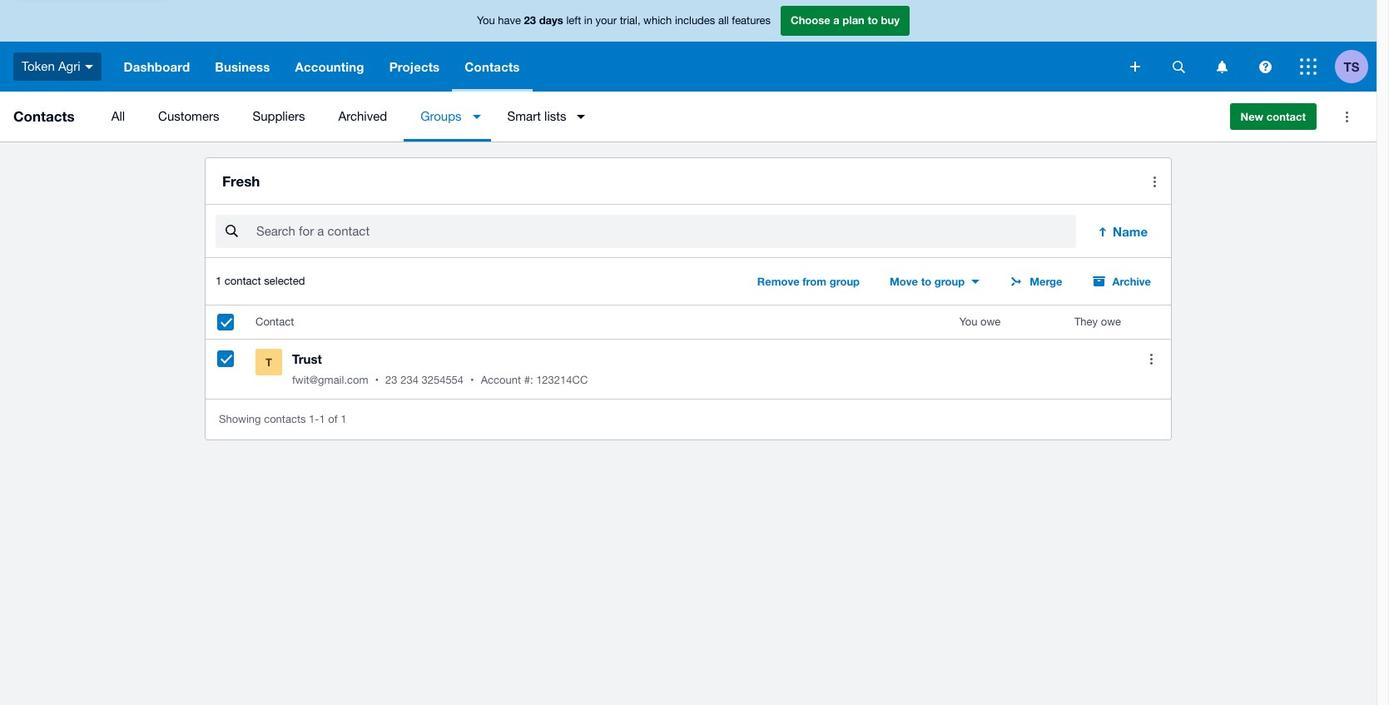 Task type: locate. For each thing, give the bounding box(es) containing it.
remove
[[758, 275, 800, 288]]

0 vertical spatial contact
[[1267, 110, 1306, 123]]

account
[[481, 374, 521, 387]]

contacts down have at the left
[[465, 59, 520, 74]]

2 horizontal spatial 1
[[341, 413, 347, 426]]

1 horizontal spatial contact
[[1267, 110, 1306, 123]]

1 horizontal spatial to
[[921, 275, 932, 288]]

1 vertical spatial 23
[[386, 374, 398, 387]]

move to group button
[[880, 268, 990, 295]]

1 horizontal spatial svg image
[[1259, 60, 1272, 73]]

2 • from the left
[[470, 374, 474, 387]]

1 horizontal spatial owe
[[1101, 316, 1122, 328]]

1 vertical spatial you
[[960, 316, 978, 328]]

1 vertical spatial contact
[[225, 275, 261, 287]]

you
[[477, 14, 495, 27], [960, 316, 978, 328]]

•
[[375, 374, 379, 387], [470, 374, 474, 387]]

1 left "of"
[[319, 413, 325, 426]]

contact left selected
[[225, 275, 261, 287]]

1 horizontal spatial you
[[960, 316, 978, 328]]

123214cc
[[536, 374, 588, 387]]

owe
[[981, 316, 1001, 328], [1101, 316, 1122, 328]]

remove from group
[[758, 275, 860, 288]]

group
[[830, 275, 860, 288], [935, 275, 965, 288]]

all
[[111, 109, 125, 123]]

• left the 234
[[375, 374, 379, 387]]

all button
[[95, 92, 142, 142]]

group inside button
[[830, 275, 860, 288]]

1 horizontal spatial contacts
[[465, 59, 520, 74]]

owe down merge button
[[981, 316, 1001, 328]]

smart lists
[[508, 109, 567, 123]]

to left buy
[[868, 14, 878, 27]]

move to group
[[890, 275, 965, 288]]

choose
[[791, 14, 831, 27]]

ts button
[[1335, 42, 1377, 92]]

customers
[[158, 109, 219, 123]]

0 horizontal spatial owe
[[981, 316, 1001, 328]]

group for remove from group
[[830, 275, 860, 288]]

1 owe from the left
[[981, 316, 1001, 328]]

trial,
[[620, 14, 641, 27]]

contact right new
[[1267, 110, 1306, 123]]

1 vertical spatial to
[[921, 275, 932, 288]]

archived button
[[322, 92, 404, 142]]

1
[[216, 275, 222, 287], [319, 413, 325, 426], [341, 413, 347, 426]]

new contact button
[[1230, 103, 1317, 130]]

1 vertical spatial contacts
[[13, 107, 75, 125]]

234
[[401, 374, 419, 387]]

3254554
[[422, 374, 464, 387]]

0 vertical spatial to
[[868, 14, 878, 27]]

contact
[[1267, 110, 1306, 123], [225, 275, 261, 287]]

lists
[[545, 109, 567, 123]]

archive
[[1113, 275, 1151, 288]]

0 vertical spatial contacts
[[465, 59, 520, 74]]

fwit@gmail.com
[[292, 374, 368, 387]]

0 horizontal spatial to
[[868, 14, 878, 27]]

0 horizontal spatial group
[[830, 275, 860, 288]]

actions menu image
[[1138, 165, 1171, 198]]

plan
[[843, 14, 865, 27]]

23
[[524, 14, 536, 27], [386, 374, 398, 387]]

0 horizontal spatial contacts
[[13, 107, 75, 125]]

which
[[644, 14, 672, 27]]

1-
[[309, 413, 319, 426]]

remove from group button
[[748, 268, 870, 295]]

your
[[596, 14, 617, 27]]

0 horizontal spatial you
[[477, 14, 495, 27]]

1 horizontal spatial •
[[470, 374, 474, 387]]

all
[[718, 14, 729, 27]]

owe right the they at the top
[[1101, 316, 1122, 328]]

0 vertical spatial you
[[477, 14, 495, 27]]

you inside you have 23 days left in your trial, which includes all features
[[477, 14, 495, 27]]

1 group from the left
[[830, 275, 860, 288]]

banner
[[0, 0, 1377, 92]]

showing contacts 1-1 of 1
[[219, 413, 347, 426]]

suppliers button
[[236, 92, 322, 142]]

token agri
[[22, 59, 80, 73]]

you for you owe
[[960, 316, 978, 328]]

group right move
[[935, 275, 965, 288]]

actions menu image
[[1330, 100, 1364, 133]]

you down move to group popup button
[[960, 316, 978, 328]]

2 group from the left
[[935, 275, 965, 288]]

0 vertical spatial 23
[[524, 14, 536, 27]]

svg image
[[1301, 58, 1317, 75], [1173, 60, 1185, 73], [1217, 60, 1228, 73], [85, 65, 93, 69]]

group right from
[[830, 275, 860, 288]]

owe for they owe
[[1101, 316, 1122, 328]]

1 right "of"
[[341, 413, 347, 426]]

contact
[[256, 316, 294, 328]]

svg image
[[1259, 60, 1272, 73], [1131, 62, 1141, 72]]

23 left the 234
[[386, 374, 398, 387]]

23 right have at the left
[[524, 14, 536, 27]]

name
[[1113, 224, 1148, 239]]

to right move
[[921, 275, 932, 288]]

contacts down token
[[13, 107, 75, 125]]

you inside the contact list table element
[[960, 316, 978, 328]]

• left account
[[470, 374, 474, 387]]

smart
[[508, 109, 541, 123]]

2 owe from the left
[[1101, 316, 1122, 328]]

contact inside "button"
[[1267, 110, 1306, 123]]

accounting button
[[283, 42, 377, 92]]

suppliers
[[253, 109, 305, 123]]

menu
[[95, 92, 1217, 142]]

1 left selected
[[216, 275, 222, 287]]

business
[[215, 59, 270, 74]]

new
[[1241, 110, 1264, 123]]

you left have at the left
[[477, 14, 495, 27]]

token
[[22, 59, 55, 73]]

archived
[[338, 109, 387, 123]]

contacts
[[465, 59, 520, 74], [13, 107, 75, 125]]

23 inside trust fwit@gmail.com • 23 234 3254554 • account #: 123214cc
[[386, 374, 398, 387]]

0 horizontal spatial contact
[[225, 275, 261, 287]]

to
[[868, 14, 878, 27], [921, 275, 932, 288]]

choose a plan to buy
[[791, 14, 900, 27]]

business button
[[203, 42, 283, 92]]

0 horizontal spatial 23
[[386, 374, 398, 387]]

0 horizontal spatial •
[[375, 374, 379, 387]]

1 horizontal spatial group
[[935, 275, 965, 288]]

1 horizontal spatial 1
[[319, 413, 325, 426]]

group inside popup button
[[935, 275, 965, 288]]



Task type: vqa. For each thing, say whether or not it's contained in the screenshot.
topmost Contacts
yes



Task type: describe. For each thing, give the bounding box(es) containing it.
contacts inside "dropdown button"
[[465, 59, 520, 74]]

token agri button
[[0, 42, 111, 92]]

merge
[[1030, 275, 1063, 288]]

in
[[584, 14, 593, 27]]

name button
[[1087, 215, 1161, 248]]

banner containing ts
[[0, 0, 1377, 92]]

menu containing all
[[95, 92, 1217, 142]]

owe for you owe
[[981, 316, 1001, 328]]

includes
[[675, 14, 715, 27]]

dashboard
[[124, 59, 190, 74]]

0 horizontal spatial 1
[[216, 275, 222, 287]]

trust fwit@gmail.com • 23 234 3254554 • account #: 123214cc
[[292, 352, 588, 387]]

from
[[803, 275, 827, 288]]

more row options image
[[1135, 342, 1168, 376]]

contacts button
[[452, 42, 532, 92]]

selected
[[264, 275, 305, 287]]

fresh
[[222, 172, 260, 190]]

0 horizontal spatial svg image
[[1131, 62, 1141, 72]]

projects button
[[377, 42, 452, 92]]

projects
[[389, 59, 440, 74]]

contact list table element
[[206, 306, 1171, 399]]

days
[[539, 14, 564, 27]]

left
[[567, 14, 581, 27]]

contact for 1
[[225, 275, 261, 287]]

Search for a contact field
[[255, 216, 1077, 247]]

svg image inside token agri popup button
[[85, 65, 93, 69]]

contact for new
[[1267, 110, 1306, 123]]

buy
[[881, 14, 900, 27]]

customers button
[[142, 92, 236, 142]]

of
[[328, 413, 338, 426]]

ts
[[1344, 59, 1360, 74]]

features
[[732, 14, 771, 27]]

new contact
[[1241, 110, 1306, 123]]

you have 23 days left in your trial, which includes all features
[[477, 14, 771, 27]]

trust
[[292, 352, 322, 367]]

groups button
[[404, 92, 491, 142]]

#:
[[524, 374, 533, 387]]

agri
[[58, 59, 80, 73]]

contacts
[[264, 413, 306, 426]]

accounting
[[295, 59, 364, 74]]

1 contact selected
[[216, 275, 305, 287]]

they owe
[[1075, 316, 1122, 328]]

group for move to group
[[935, 275, 965, 288]]

t
[[266, 356, 272, 369]]

merge button
[[1000, 268, 1073, 295]]

1 • from the left
[[375, 374, 379, 387]]

showing
[[219, 413, 261, 426]]

move
[[890, 275, 918, 288]]

smart lists button
[[491, 92, 596, 142]]

you owe
[[960, 316, 1001, 328]]

archive button
[[1083, 268, 1161, 295]]

to inside popup button
[[921, 275, 932, 288]]

1 horizontal spatial 23
[[524, 14, 536, 27]]

a
[[834, 14, 840, 27]]

groups
[[421, 109, 462, 123]]

you for you have 23 days left in your trial, which includes all features
[[477, 14, 495, 27]]

they
[[1075, 316, 1098, 328]]

have
[[498, 14, 521, 27]]

dashboard link
[[111, 42, 203, 92]]



